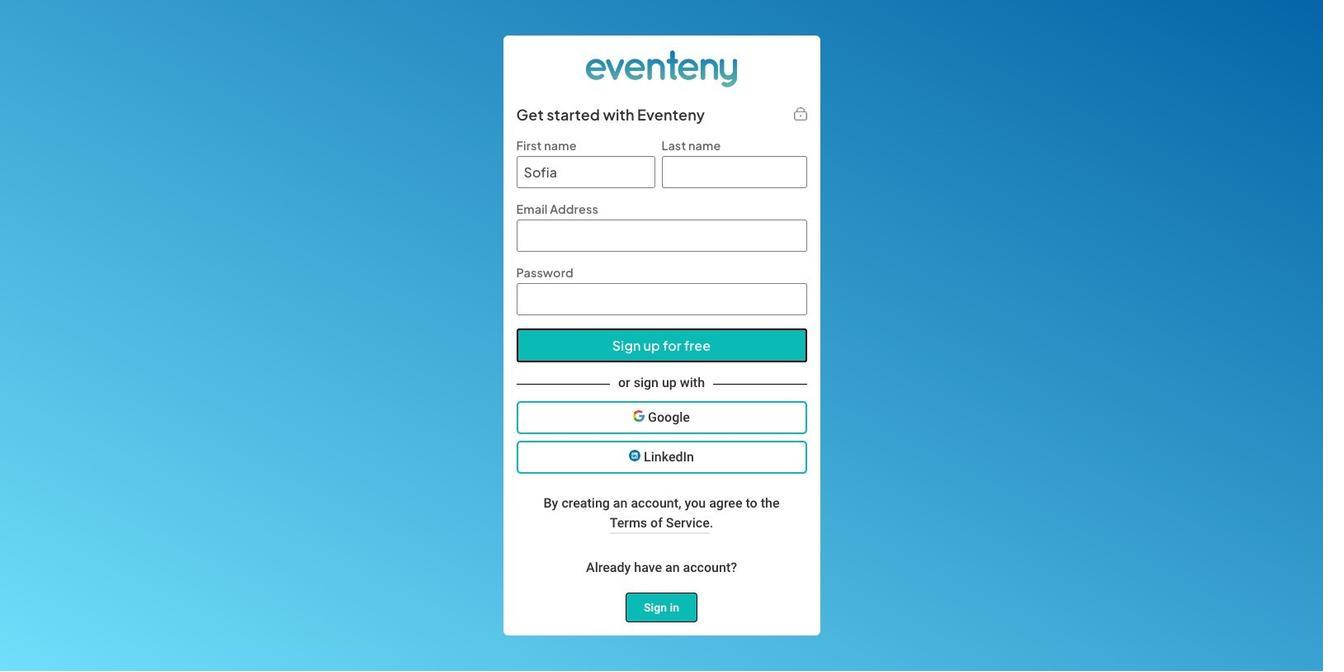 Task type: locate. For each thing, give the bounding box(es) containing it.
None password field
[[516, 283, 807, 315]]

None text field
[[662, 156, 807, 188]]

None text field
[[516, 156, 655, 188]]

None email field
[[516, 220, 807, 252]]

None submit
[[516, 329, 807, 362]]

secure form image
[[794, 107, 807, 120]]

linkedin image
[[629, 450, 641, 461]]

eventeny logo image
[[582, 36, 742, 102]]



Task type: vqa. For each thing, say whether or not it's contained in the screenshot.
Optional TEXT FIELD on the bottom
no



Task type: describe. For each thing, give the bounding box(es) containing it.
google signup image
[[633, 410, 645, 421]]



